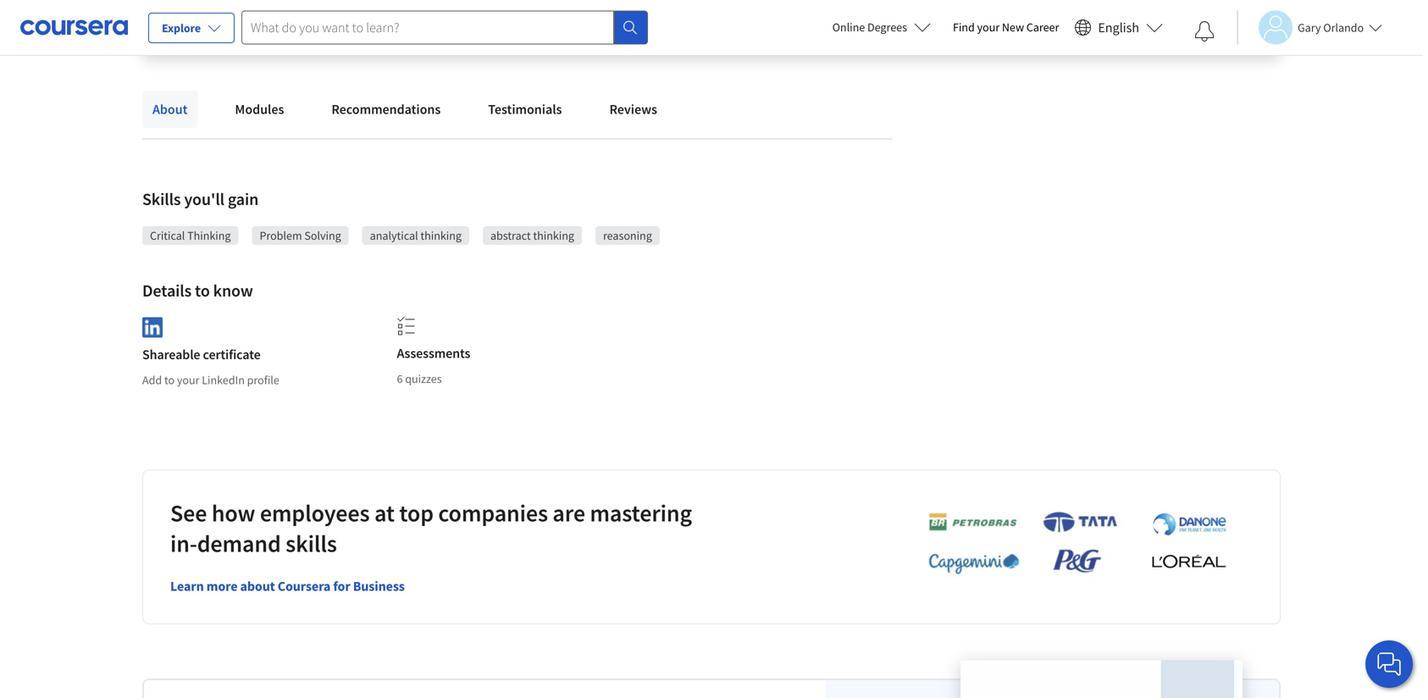 Task type: describe. For each thing, give the bounding box(es) containing it.
shareable certificate
[[142, 346, 261, 363]]

add
[[142, 372, 162, 388]]

critical thinking
[[150, 228, 231, 243]]

learn more about coursera for business
[[170, 578, 405, 595]]

more
[[206, 578, 238, 595]]

find your new career link
[[944, 17, 1068, 38]]

details
[[142, 280, 192, 301]]

certificate
[[203, 346, 261, 363]]

new
[[1002, 19, 1024, 35]]

reasoning
[[603, 228, 652, 243]]

online degrees
[[832, 19, 907, 35]]

degrees
[[867, 19, 907, 35]]

reviews
[[609, 101, 657, 118]]

are
[[553, 498, 585, 528]]

shareable
[[142, 346, 200, 363]]

to for know
[[195, 280, 210, 301]]

modules
[[235, 101, 284, 118]]

about
[[240, 578, 275, 595]]

details to know
[[142, 280, 253, 301]]

6
[[397, 371, 403, 386]]

skills you'll gain
[[142, 188, 259, 210]]

you'll
[[184, 188, 224, 210]]

at
[[374, 498, 395, 528]]

6 quizzes
[[397, 371, 442, 386]]

1 vertical spatial your
[[177, 372, 199, 388]]

reviews link
[[599, 91, 667, 128]]

quizzes
[[405, 371, 442, 386]]

skills
[[142, 188, 181, 210]]

english
[[1098, 19, 1139, 36]]

see how employees at top companies are mastering in-demand skills
[[170, 498, 692, 558]]

solving
[[304, 228, 341, 243]]

show notifications image
[[1194, 21, 1215, 42]]

profile
[[247, 372, 279, 388]]

to for your
[[164, 372, 175, 388]]

mastering
[[590, 498, 692, 528]]

know
[[213, 280, 253, 301]]

analytical
[[370, 228, 418, 243]]

modules link
[[225, 91, 294, 128]]

testimonials link
[[478, 91, 572, 128]]

problem
[[260, 228, 302, 243]]

online
[[832, 19, 865, 35]]

coursera image
[[20, 14, 128, 41]]

skills
[[286, 529, 337, 558]]

your inside find your new career link
[[977, 19, 1000, 35]]

for
[[333, 578, 350, 595]]



Task type: vqa. For each thing, say whether or not it's contained in the screenshot.
Home
no



Task type: locate. For each thing, give the bounding box(es) containing it.
assessments
[[397, 345, 470, 362]]

0 vertical spatial your
[[977, 19, 1000, 35]]

add to your linkedin profile
[[142, 372, 279, 388]]

english button
[[1068, 0, 1170, 55]]

coursera career certificate image
[[961, 661, 1243, 698]]

online degrees button
[[819, 8, 944, 46]]

orlando
[[1323, 20, 1364, 35]]

gain
[[228, 188, 259, 210]]

business
[[353, 578, 405, 595]]

explore
[[162, 20, 201, 36]]

how
[[212, 498, 255, 528]]

about
[[152, 101, 188, 118]]

What do you want to learn? text field
[[241, 11, 614, 44]]

thinking for analytical thinking
[[421, 228, 462, 243]]

gary
[[1298, 20, 1321, 35]]

0 horizontal spatial to
[[164, 372, 175, 388]]

career
[[1027, 19, 1059, 35]]

to
[[195, 280, 210, 301], [164, 372, 175, 388]]

employees
[[260, 498, 370, 528]]

to right add
[[164, 372, 175, 388]]

testimonials
[[488, 101, 562, 118]]

thinking right the analytical
[[421, 228, 462, 243]]

recommendations link
[[321, 91, 451, 128]]

demand
[[197, 529, 281, 558]]

your
[[977, 19, 1000, 35], [177, 372, 199, 388]]

find
[[953, 19, 975, 35]]

see
[[170, 498, 207, 528]]

critical
[[150, 228, 185, 243]]

learn
[[170, 578, 204, 595]]

linkedin
[[202, 372, 245, 388]]

explore button
[[148, 13, 235, 43]]

1 horizontal spatial your
[[977, 19, 1000, 35]]

your down "shareable certificate"
[[177, 372, 199, 388]]

None search field
[[241, 11, 648, 44]]

about link
[[142, 91, 198, 128]]

to left know
[[195, 280, 210, 301]]

recommendations
[[332, 101, 441, 118]]

in-
[[170, 529, 197, 558]]

thinking
[[187, 228, 231, 243]]

gary orlando button
[[1237, 11, 1383, 44]]

analytical thinking
[[370, 228, 462, 243]]

problem solving
[[260, 228, 341, 243]]

companies
[[438, 498, 548, 528]]

2 thinking from the left
[[533, 228, 574, 243]]

thinking for abstract thinking
[[533, 228, 574, 243]]

top
[[399, 498, 434, 528]]

0 horizontal spatial thinking
[[421, 228, 462, 243]]

0 vertical spatial to
[[195, 280, 210, 301]]

abstract thinking
[[490, 228, 574, 243]]

coursera
[[278, 578, 331, 595]]

thinking
[[421, 228, 462, 243], [533, 228, 574, 243]]

thinking right abstract at the left
[[533, 228, 574, 243]]

0 horizontal spatial your
[[177, 372, 199, 388]]

learn more about coursera for business link
[[170, 578, 405, 595]]

find your new career
[[953, 19, 1059, 35]]

1 horizontal spatial to
[[195, 280, 210, 301]]

1 horizontal spatial thinking
[[533, 228, 574, 243]]

1 thinking from the left
[[421, 228, 462, 243]]

chat with us image
[[1376, 651, 1403, 678]]

1 vertical spatial to
[[164, 372, 175, 388]]

gary orlando
[[1298, 20, 1364, 35]]

coursera enterprise logos image
[[903, 511, 1242, 584]]

your right find
[[977, 19, 1000, 35]]

abstract
[[490, 228, 531, 243]]



